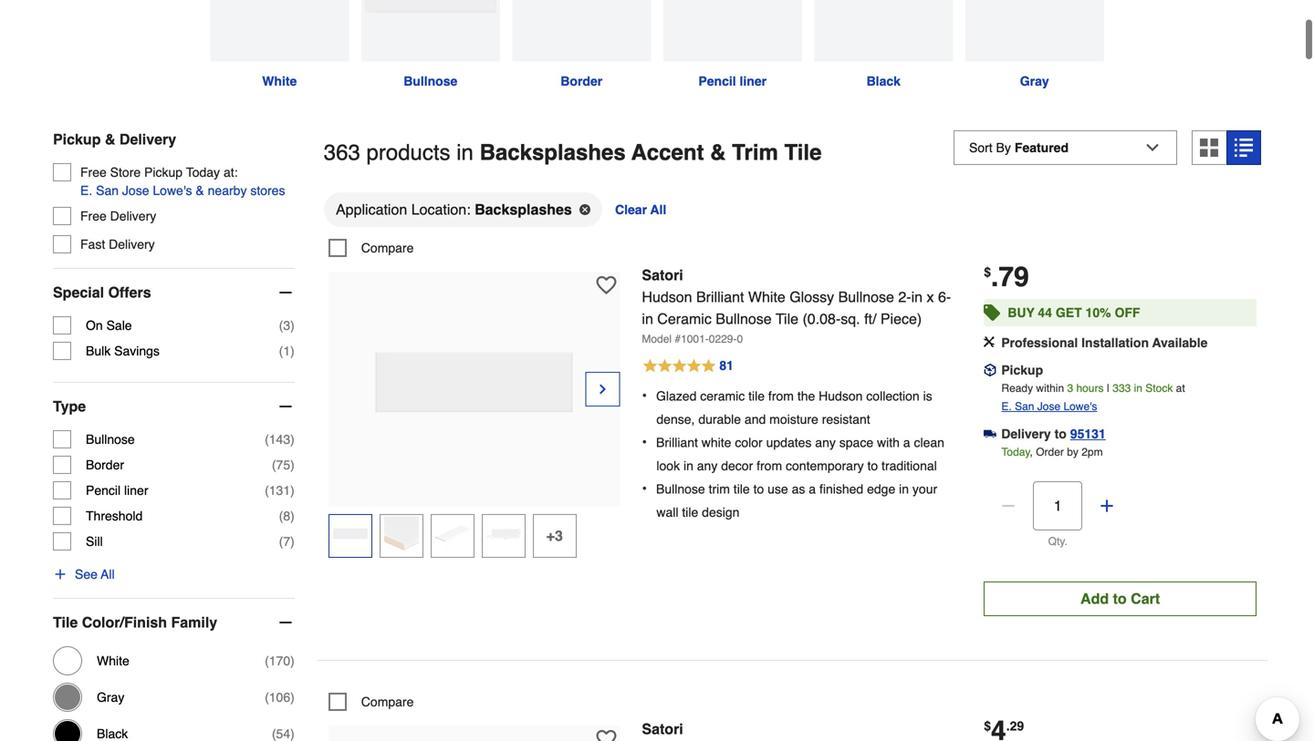 Task type: vqa. For each thing, say whether or not it's contained in the screenshot.
the bottom Pencil
yes



Task type: describe. For each thing, give the bounding box(es) containing it.
at:
[[224, 165, 238, 180]]

moisture
[[769, 412, 818, 427]]

e. san jose lowe's button
[[1001, 398, 1097, 416]]

pickup for pickup & delivery
[[53, 131, 101, 148]]

pencil liner link
[[657, 0, 808, 90]]

delivery down free delivery
[[109, 237, 155, 252]]

to up edge on the right of the page
[[867, 459, 878, 474]]

0 vertical spatial 3
[[283, 319, 290, 333]]

bullnose up ft/
[[838, 289, 894, 306]]

glossy
[[790, 289, 834, 306]]

wall
[[657, 506, 679, 520]]

131
[[269, 484, 290, 498]]

free for free delivery
[[80, 209, 107, 224]]

cart
[[1131, 591, 1160, 608]]

all for clear all
[[650, 202, 666, 217]]

lowe's inside button
[[153, 184, 192, 198]]

#
[[675, 333, 681, 346]]

e. inside ready within 3 hours | 333 in stock at e. san jose lowe's
[[1001, 401, 1012, 413]]

1001042788 element
[[328, 239, 414, 257]]

( 75 )
[[272, 458, 295, 473]]

1001-
[[681, 333, 709, 346]]

pencil inside pencil liner link
[[698, 74, 736, 89]]

( 3 )
[[279, 319, 295, 333]]

offers
[[108, 284, 151, 301]]

accent & trim tile type bullnose image
[[361, 0, 500, 62]]

get
[[1056, 306, 1082, 320]]

minus image for type
[[276, 398, 295, 416]]

$ for $
[[984, 719, 991, 734]]

Stepper number input field with increment and decrement buttons number field
[[1033, 482, 1083, 531]]

professional
[[1001, 336, 1078, 350]]

1 vertical spatial gray
[[97, 691, 124, 706]]

minus image for tile color/finish family
[[276, 614, 295, 633]]

.79
[[991, 261, 1029, 293]]

( 106 )
[[265, 691, 295, 706]]

model
[[642, 333, 672, 346]]

) for ( 7 )
[[290, 535, 295, 549]]

fast
[[80, 237, 105, 252]]

special
[[53, 284, 104, 301]]

( for 3
[[279, 319, 283, 333]]

in inside ready within 3 hours | 333 in stock at e. san jose lowe's
[[1134, 382, 1143, 395]]

0 vertical spatial from
[[768, 389, 794, 404]]

your
[[913, 482, 937, 497]]

0 vertical spatial border
[[561, 74, 602, 89]]

81
[[719, 359, 734, 373]]

1 vertical spatial liner
[[124, 484, 148, 498]]

off
[[1115, 306, 1140, 320]]

accent & trim tile tile color/finish family gray image
[[965, 0, 1104, 62]]

pickup & delivery
[[53, 131, 176, 148]]

finished
[[819, 482, 864, 497]]

heart outline image for 1002345134 element
[[596, 730, 616, 742]]

see
[[75, 568, 98, 582]]

look
[[657, 459, 680, 474]]

special offers
[[53, 284, 151, 301]]

e. inside button
[[80, 184, 92, 198]]

buy
[[1008, 306, 1035, 320]]

bullnose up 0 at the right of the page
[[716, 311, 772, 328]]

white
[[702, 436, 731, 450]]

363 products in backsplashes accent & trim tile
[[324, 140, 822, 165]]

(0.08-
[[803, 311, 841, 328]]

5 stars image
[[642, 356, 735, 378]]

bullnose down 'type'
[[86, 433, 135, 447]]

family
[[171, 615, 217, 632]]

grid view image
[[1200, 139, 1218, 157]]

+3 button
[[533, 515, 577, 558]]

( for 106
[[265, 691, 269, 706]]

fast delivery
[[80, 237, 155, 252]]

accent & trim tile type pencil liner image
[[663, 0, 802, 62]]

chevron right image
[[595, 380, 610, 399]]

contemporary
[[786, 459, 864, 474]]

compare for 1002345134 element
[[361, 695, 414, 710]]

) for ( 3 )
[[290, 319, 295, 333]]

the
[[797, 389, 815, 404]]

ceramic
[[700, 389, 745, 404]]

( 143 )
[[265, 433, 295, 447]]

1 vertical spatial pencil liner
[[86, 484, 148, 498]]

clear all
[[615, 202, 666, 217]]

1 thumbnail image from the left
[[333, 517, 368, 552]]

today , order by 2pm
[[1001, 446, 1103, 459]]

0 vertical spatial any
[[815, 436, 836, 450]]

hours
[[1076, 382, 1104, 395]]

white link
[[204, 0, 355, 90]]

106
[[269, 691, 290, 706]]

0 vertical spatial backsplashes
[[480, 140, 626, 165]]

in right look
[[683, 459, 693, 474]]

durable
[[698, 412, 741, 427]]

see all
[[75, 568, 115, 582]]

truck filled image
[[984, 428, 997, 441]]

( for 8
[[279, 509, 283, 524]]

0 vertical spatial tile
[[784, 140, 822, 165]]

0 horizontal spatial today
[[186, 165, 220, 180]]

add
[[1081, 591, 1109, 608]]

stock
[[1146, 382, 1173, 395]]

trim
[[709, 482, 730, 497]]

dense,
[[657, 412, 695, 427]]

jose inside button
[[122, 184, 149, 198]]

e. san jose lowe's & nearby stores button
[[80, 182, 285, 200]]

assembly image
[[984, 337, 995, 348]]

type
[[53, 398, 86, 415]]

tile inside 'satori hudson brilliant white glossy bullnose 2-in x 6- in ceramic bullnose tile (0.08-sq. ft/ piece) model # 1001-0229-0'
[[776, 311, 799, 328]]

81 button
[[642, 356, 962, 378]]

free store pickup today at:
[[80, 165, 238, 180]]

type button
[[53, 383, 295, 431]]

minus image for special offers
[[276, 284, 295, 302]]

use
[[768, 482, 788, 497]]

95131 button
[[1070, 425, 1106, 443]]

3 inside ready within 3 hours | 333 in stock at e. san jose lowe's
[[1067, 382, 1073, 395]]

( for 1
[[279, 344, 283, 359]]

tile inside tile color/finish family button
[[53, 615, 78, 632]]

add to cart button
[[984, 582, 1257, 617]]

1 vertical spatial from
[[757, 459, 782, 474]]

3 thumbnail image from the left
[[435, 517, 470, 552]]

tag filled image
[[984, 300, 1000, 326]]

color
[[735, 436, 763, 450]]

in left 'x'
[[911, 289, 923, 306]]

delivery up ,
[[1001, 427, 1051, 442]]

pickup image
[[984, 364, 997, 377]]

( for 131
[[265, 484, 269, 498]]

installation
[[1082, 336, 1149, 350]]

and
[[745, 412, 766, 427]]

0
[[737, 333, 743, 346]]

0229-
[[709, 333, 737, 346]]

2 vertical spatial tile
[[682, 506, 698, 520]]

7
[[283, 535, 290, 549]]

buy 44 get 10% off
[[1008, 306, 1140, 320]]

with
[[877, 436, 900, 450]]

2 thumbnail image from the left
[[384, 517, 419, 552]]

2 horizontal spatial &
[[710, 140, 726, 165]]

on sale
[[86, 319, 132, 333]]

list box containing application location:
[[324, 192, 1261, 239]]

) for ( 170 )
[[290, 654, 295, 669]]

delivery up 'free store pickup today at:'
[[119, 131, 176, 148]]

) for ( 131 )
[[290, 484, 295, 498]]

$ for $ .79
[[984, 265, 991, 280]]

) for ( 1 )
[[290, 344, 295, 359]]

1 vertical spatial today
[[1001, 446, 1030, 459]]

hudson inside • glazed ceramic tile from the hudson collection is dense, durable and moisture resistant • brilliant white color updates any space with a clean look in any decor from contemporary to traditional • bullnose trim tile to use as a finished edge in your wall tile design
[[819, 389, 863, 404]]



Task type: locate. For each thing, give the bounding box(es) containing it.
0 horizontal spatial pickup
[[53, 131, 101, 148]]

hudson up ceramic
[[642, 289, 692, 306]]

0 vertical spatial compare
[[361, 241, 414, 255]]

today up e. san jose lowe's & nearby stores button
[[186, 165, 220, 180]]

pickup up free delivery
[[53, 131, 101, 148]]

( 1 )
[[279, 344, 295, 359]]

color/finish
[[82, 615, 167, 632]]

gray down "color/finish"
[[97, 691, 124, 706]]

1 vertical spatial a
[[809, 482, 816, 497]]

today
[[186, 165, 220, 180], [1001, 446, 1030, 459]]

1 ) from the top
[[290, 319, 295, 333]]

0 vertical spatial jose
[[122, 184, 149, 198]]

hudson up the resistant
[[819, 389, 863, 404]]

1 horizontal spatial &
[[196, 184, 204, 198]]

lowe's inside ready within 3 hours | 333 in stock at e. san jose lowe's
[[1064, 401, 1097, 413]]

0 vertical spatial today
[[186, 165, 220, 180]]

pencil liner up threshold
[[86, 484, 148, 498]]

$ inside $ .79
[[984, 265, 991, 280]]

in up model
[[642, 311, 653, 328]]

white left glossy
[[748, 289, 786, 306]]

jose
[[122, 184, 149, 198], [1037, 401, 1061, 413]]

1 vertical spatial 3
[[1067, 382, 1073, 395]]

pencil
[[698, 74, 736, 89], [86, 484, 121, 498]]

0 horizontal spatial a
[[809, 482, 816, 497]]

2 $ from the top
[[984, 719, 991, 734]]

delivery up fast delivery
[[110, 209, 156, 224]]

list box
[[324, 192, 1261, 239]]

piece)
[[881, 311, 922, 328]]

delivery to 95131
[[1001, 427, 1106, 442]]

3 • from the top
[[642, 480, 647, 497]]

border down the accent & trim tile type border image
[[561, 74, 602, 89]]

&
[[105, 131, 115, 148], [710, 140, 726, 165], [196, 184, 204, 198]]

free up fast
[[80, 209, 107, 224]]

1 horizontal spatial today
[[1001, 446, 1030, 459]]

decor
[[721, 459, 753, 474]]

brilliant down dense,
[[656, 436, 698, 450]]

in right the 333
[[1134, 382, 1143, 395]]

1 horizontal spatial white
[[262, 74, 297, 89]]

sq.
[[841, 311, 860, 328]]

order
[[1036, 446, 1064, 459]]

san down store
[[96, 184, 119, 198]]

in left "your"
[[899, 482, 909, 497]]

1 vertical spatial $
[[984, 719, 991, 734]]

2-
[[898, 289, 911, 306]]

1 horizontal spatial pencil liner
[[698, 74, 767, 89]]

bullnose down look
[[656, 482, 705, 497]]

heart outline image
[[596, 275, 616, 296], [596, 730, 616, 742]]

from up the "use"
[[757, 459, 782, 474]]

1 vertical spatial heart outline image
[[596, 730, 616, 742]]

tile right wall
[[682, 506, 698, 520]]

0 horizontal spatial jose
[[122, 184, 149, 198]]

) up 106
[[290, 654, 295, 669]]

( for 170
[[265, 654, 269, 669]]

1 vertical spatial lowe's
[[1064, 401, 1097, 413]]

.29
[[1006, 719, 1024, 734]]

0 vertical spatial satori
[[642, 267, 683, 284]]

resistant
[[822, 412, 870, 427]]

free for free store pickup today at:
[[80, 165, 107, 180]]

8
[[283, 509, 290, 524]]

application location: backsplashes
[[336, 201, 572, 218]]

0 vertical spatial brilliant
[[696, 289, 744, 306]]

1 horizontal spatial any
[[815, 436, 836, 450]]

) for ( 75 )
[[290, 458, 295, 473]]

0 vertical spatial •
[[642, 387, 647, 404]]

6 ) from the top
[[290, 509, 295, 524]]

pickup up the e. san jose lowe's & nearby stores
[[144, 165, 183, 180]]

0 horizontal spatial san
[[96, 184, 119, 198]]

) up 1
[[290, 319, 295, 333]]

5 ) from the top
[[290, 484, 295, 498]]

delivery
[[119, 131, 176, 148], [110, 209, 156, 224], [109, 237, 155, 252], [1001, 427, 1051, 442]]

bulk
[[86, 344, 111, 359]]

& inside e. san jose lowe's & nearby stores button
[[196, 184, 204, 198]]

1 vertical spatial tile
[[776, 311, 799, 328]]

2 compare from the top
[[361, 695, 414, 710]]

e. down ready
[[1001, 401, 1012, 413]]

glazed
[[656, 389, 697, 404]]

1 vertical spatial hudson
[[819, 389, 863, 404]]

clean
[[914, 436, 944, 450]]

1 vertical spatial e.
[[1001, 401, 1012, 413]]

1 vertical spatial minus image
[[276, 398, 295, 416]]

all right clear
[[650, 202, 666, 217]]

minus image inside tile color/finish family button
[[276, 614, 295, 633]]

0 horizontal spatial all
[[101, 568, 115, 582]]

white down "color/finish"
[[97, 654, 129, 669]]

$ up the tag filled icon
[[984, 265, 991, 280]]

1 horizontal spatial lowe's
[[1064, 401, 1097, 413]]

gray down the accent & trim tile tile color/finish family gray "image"
[[1020, 74, 1049, 89]]

jose inside ready within 3 hours | 333 in stock at e. san jose lowe's
[[1037, 401, 1061, 413]]

1 vertical spatial compare
[[361, 695, 414, 710]]

san inside e. san jose lowe's & nearby stores button
[[96, 184, 119, 198]]

pickup for pickup
[[1001, 363, 1043, 378]]

savings
[[114, 344, 160, 359]]

minus image inside 'special offers' button
[[276, 284, 295, 302]]

& up store
[[105, 131, 115, 148]]

$ inside "actual price $4.29" element
[[984, 719, 991, 734]]

0 vertical spatial white
[[262, 74, 297, 89]]

border link
[[506, 0, 657, 90]]

( 8 )
[[279, 509, 295, 524]]

free left store
[[80, 165, 107, 180]]

1 satori from the top
[[642, 267, 683, 284]]

all right see
[[101, 568, 115, 582]]

8 ) from the top
[[290, 654, 295, 669]]

pickup
[[53, 131, 101, 148], [144, 165, 183, 180], [1001, 363, 1043, 378]]

ready
[[1001, 382, 1033, 395]]

pencil liner down accent & trim tile type pencil liner image
[[698, 74, 767, 89]]

minus image inside type button
[[276, 398, 295, 416]]

tile
[[784, 140, 822, 165], [776, 311, 799, 328], [53, 615, 78, 632]]

1 horizontal spatial all
[[650, 202, 666, 217]]

heart outline image for the 1001042788 element
[[596, 275, 616, 296]]

0 horizontal spatial gray
[[97, 691, 124, 706]]

ceramic
[[657, 311, 712, 328]]

brilliant inside • glazed ceramic tile from the hudson collection is dense, durable and moisture resistant • brilliant white color updates any space with a clean look in any decor from contemporary to traditional • bullnose trim tile to use as a finished edge in your wall tile design
[[656, 436, 698, 450]]

2 horizontal spatial white
[[748, 289, 786, 306]]

2 heart outline image from the top
[[596, 730, 616, 742]]

& left nearby at the top
[[196, 184, 204, 198]]

( for 75
[[272, 458, 276, 473]]

3
[[283, 319, 290, 333], [1067, 382, 1073, 395]]

products
[[366, 140, 450, 165]]

all
[[650, 202, 666, 217], [101, 568, 115, 582]]

0 horizontal spatial hudson
[[642, 289, 692, 306]]

satori for satori hudson brilliant white glossy bullnose 2-in x 6- in ceramic bullnose tile (0.08-sq. ft/ piece) model # 1001-0229-0
[[642, 267, 683, 284]]

satori link
[[642, 721, 962, 742]]

brilliant up ceramic
[[696, 289, 744, 306]]

2 free from the top
[[80, 209, 107, 224]]

$ .79
[[984, 261, 1029, 293]]

brilliant inside 'satori hudson brilliant white glossy bullnose 2-in x 6- in ceramic bullnose tile (0.08-sq. ft/ piece) model # 1001-0229-0'
[[696, 289, 744, 306]]

) down 143
[[290, 458, 295, 473]]

0 vertical spatial minus image
[[276, 284, 295, 302]]

0 vertical spatial liner
[[740, 74, 767, 89]]

in right products
[[457, 140, 474, 165]]

accent & trim tile tile color/finish family white image
[[210, 0, 349, 62]]

0 vertical spatial tile
[[748, 389, 765, 404]]

x
[[927, 289, 934, 306]]

compare inside 1002345134 element
[[361, 695, 414, 710]]

all inside list box
[[650, 202, 666, 217]]

1 • from the top
[[642, 387, 647, 404]]

) down "( 3 )"
[[290, 344, 295, 359]]

bullnose down accent & trim tile type bullnose image
[[404, 74, 457, 89]]

0 vertical spatial pickup
[[53, 131, 101, 148]]

1 vertical spatial border
[[86, 458, 124, 473]]

0 vertical spatial pencil
[[698, 74, 736, 89]]

to up today , order by 2pm
[[1055, 427, 1067, 442]]

1 vertical spatial pencil
[[86, 484, 121, 498]]

) down 8
[[290, 535, 295, 549]]

satori for satori
[[642, 721, 683, 738]]

4 ) from the top
[[290, 458, 295, 473]]

• left trim
[[642, 480, 647, 497]]

from
[[768, 389, 794, 404], [757, 459, 782, 474]]

44
[[1038, 306, 1052, 320]]

1 horizontal spatial liner
[[740, 74, 767, 89]]

2 satori from the top
[[642, 721, 683, 738]]

1 vertical spatial free
[[80, 209, 107, 224]]

2 vertical spatial tile
[[53, 615, 78, 632]]

space
[[839, 436, 873, 450]]

2 horizontal spatial pickup
[[1001, 363, 1043, 378]]

pencil down accent & trim tile type pencil liner image
[[698, 74, 736, 89]]

minus image up "( 3 )"
[[276, 284, 295, 302]]

1 vertical spatial tile
[[734, 482, 750, 497]]

threshold
[[86, 509, 143, 524]]

0 horizontal spatial &
[[105, 131, 115, 148]]

store
[[110, 165, 141, 180]]

0 vertical spatial a
[[903, 436, 910, 450]]

professional installation available
[[1001, 336, 1208, 350]]

tile right trim
[[784, 140, 822, 165]]

0 vertical spatial free
[[80, 165, 107, 180]]

any
[[815, 436, 836, 450], [697, 459, 718, 474]]

1 horizontal spatial a
[[903, 436, 910, 450]]

2pm
[[1082, 446, 1103, 459]]

border up threshold
[[86, 458, 124, 473]]

bullnose
[[404, 74, 457, 89], [838, 289, 894, 306], [716, 311, 772, 328], [86, 433, 135, 447], [656, 482, 705, 497]]

4 thumbnail image from the left
[[486, 517, 521, 552]]

333
[[1113, 382, 1131, 395]]

any up contemporary
[[815, 436, 836, 450]]

7 ) from the top
[[290, 535, 295, 549]]

hudson inside 'satori hudson brilliant white glossy bullnose 2-in x 6- in ceramic bullnose tile (0.08-sq. ft/ piece) model # 1001-0229-0'
[[642, 289, 692, 306]]

ready within 3 hours | 333 in stock at e. san jose lowe's
[[1001, 382, 1185, 413]]

75
[[276, 458, 290, 473]]

1 vertical spatial backsplashes
[[475, 201, 572, 218]]

accent & trim tile tile color/finish family black image
[[814, 0, 953, 62]]

2 vertical spatial pickup
[[1001, 363, 1043, 378]]

0 vertical spatial hudson
[[642, 289, 692, 306]]

3 minus image from the top
[[276, 614, 295, 633]]

0 vertical spatial heart outline image
[[596, 275, 616, 296]]

1 horizontal spatial pickup
[[144, 165, 183, 180]]

) up ( 75 )
[[290, 433, 295, 447]]

backsplashes inside list box
[[475, 201, 572, 218]]

bullnose inside • glazed ceramic tile from the hudson collection is dense, durable and moisture resistant • brilliant white color updates any space with a clean look in any decor from contemporary to traditional • bullnose trim tile to use as a finished edge in your wall tile design
[[656, 482, 705, 497]]

1 vertical spatial •
[[642, 434, 647, 451]]

from left the the
[[768, 389, 794, 404]]

all for see all
[[101, 568, 115, 582]]

tile color/finish family button
[[53, 600, 295, 647]]

white inside 'satori hudson brilliant white glossy bullnose 2-in x 6- in ceramic bullnose tile (0.08-sq. ft/ piece) model # 1001-0229-0'
[[748, 289, 786, 306]]

•
[[642, 387, 647, 404], [642, 434, 647, 451], [642, 480, 647, 497]]

• left glazed
[[642, 387, 647, 404]]

0 vertical spatial gray
[[1020, 74, 1049, 89]]

accent & trim tile type border image
[[512, 0, 651, 62]]

brilliant
[[696, 289, 744, 306], [656, 436, 698, 450]]

2 ) from the top
[[290, 344, 295, 359]]

today left order
[[1001, 446, 1030, 459]]

0 horizontal spatial pencil
[[86, 484, 121, 498]]

close circle filled image
[[579, 204, 590, 215]]

lowe's down hours
[[1064, 401, 1097, 413]]

1
[[283, 344, 290, 359]]

2 minus image from the top
[[276, 398, 295, 416]]

a right the with
[[903, 436, 910, 450]]

any down "white" at the right of the page
[[697, 459, 718, 474]]

design
[[702, 506, 740, 520]]

9 ) from the top
[[290, 691, 295, 706]]

minus image
[[276, 284, 295, 302], [276, 398, 295, 416], [276, 614, 295, 633]]

1 horizontal spatial pencil
[[698, 74, 736, 89]]

0 vertical spatial $
[[984, 265, 991, 280]]

pickup up ready
[[1001, 363, 1043, 378]]

( 131 )
[[265, 484, 295, 498]]

to right add
[[1113, 591, 1127, 608]]

compare for the 1001042788 element
[[361, 241, 414, 255]]

to
[[1055, 427, 1067, 442], [867, 459, 878, 474], [753, 482, 764, 497], [1113, 591, 1127, 608]]

minus image
[[999, 497, 1018, 516]]

1 minus image from the top
[[276, 284, 295, 302]]

location:
[[411, 201, 471, 218]]

e. up free delivery
[[80, 184, 92, 198]]

as
[[792, 482, 805, 497]]

white down accent & trim tile tile color/finish family white "image"
[[262, 74, 297, 89]]

nearby
[[208, 184, 247, 198]]

) for ( 106 )
[[290, 691, 295, 706]]

0 horizontal spatial e.
[[80, 184, 92, 198]]

0 vertical spatial all
[[650, 202, 666, 217]]

lowe's
[[153, 184, 192, 198], [1064, 401, 1097, 413]]

1 heart outline image from the top
[[596, 275, 616, 296]]

is
[[923, 389, 932, 404]]

0 horizontal spatial white
[[97, 654, 129, 669]]

) for ( 143 )
[[290, 433, 295, 447]]

collection
[[866, 389, 920, 404]]

3 ) from the top
[[290, 433, 295, 447]]

clear
[[615, 202, 647, 217]]

thumbnail image
[[333, 517, 368, 552], [384, 517, 419, 552], [435, 517, 470, 552], [486, 517, 521, 552]]

white
[[262, 74, 297, 89], [748, 289, 786, 306], [97, 654, 129, 669]]

2 vertical spatial •
[[642, 480, 647, 497]]

6-
[[938, 289, 951, 306]]

3 left hours
[[1067, 382, 1073, 395]]

backsplashes up "close circle filled" "icon"
[[480, 140, 626, 165]]

tile down plus icon
[[53, 615, 78, 632]]

e.
[[80, 184, 92, 198], [1001, 401, 1012, 413]]

tile down glossy
[[776, 311, 799, 328]]

see all button
[[53, 566, 115, 584]]

) up ( 7 )
[[290, 509, 295, 524]]

san inside ready within 3 hours | 333 in stock at e. san jose lowe's
[[1015, 401, 1034, 413]]

0 horizontal spatial pencil liner
[[86, 484, 148, 498]]

sill
[[86, 535, 103, 549]]

$ left .29
[[984, 719, 991, 734]]

1 vertical spatial any
[[697, 459, 718, 474]]

plus image
[[53, 568, 68, 582]]

actual price $0.79 element
[[984, 261, 1029, 293]]

backsplashes left "close circle filled" "icon"
[[475, 201, 572, 218]]

( for 7
[[279, 535, 283, 549]]

1 horizontal spatial gray
[[1020, 74, 1049, 89]]

minus image up 143
[[276, 398, 295, 416]]

) down 170
[[290, 691, 295, 706]]

0 horizontal spatial border
[[86, 458, 124, 473]]

0 horizontal spatial any
[[697, 459, 718, 474]]

san down ready
[[1015, 401, 1034, 413]]

e. san jose lowe's & nearby stores
[[80, 184, 285, 198]]

clear all button
[[613, 192, 668, 228]]

liner up threshold
[[124, 484, 148, 498]]

1 vertical spatial san
[[1015, 401, 1034, 413]]

tile right trim
[[734, 482, 750, 497]]

1 vertical spatial white
[[748, 289, 786, 306]]

sale
[[106, 319, 132, 333]]

0 vertical spatial e.
[[80, 184, 92, 198]]

tile
[[748, 389, 765, 404], [734, 482, 750, 497], [682, 506, 698, 520]]

1002345134 element
[[328, 693, 414, 712]]

1 horizontal spatial border
[[561, 74, 602, 89]]

143
[[269, 433, 290, 447]]

special offers button
[[53, 269, 295, 317]]

( for 143
[[265, 433, 269, 447]]

1 vertical spatial all
[[101, 568, 115, 582]]

bullnose link
[[355, 0, 506, 90]]

gallery item 0 image
[[374, 281, 575, 482]]

jose down store
[[122, 184, 149, 198]]

1 $ from the top
[[984, 265, 991, 280]]

tile up and
[[748, 389, 765, 404]]

pencil up threshold
[[86, 484, 121, 498]]

2 vertical spatial white
[[97, 654, 129, 669]]

2 • from the top
[[642, 434, 647, 451]]

) up 8
[[290, 484, 295, 498]]

1 horizontal spatial hudson
[[819, 389, 863, 404]]

free delivery
[[80, 209, 156, 224]]

• left "white" at the right of the page
[[642, 434, 647, 451]]

+3
[[546, 528, 563, 545]]

1 vertical spatial pickup
[[144, 165, 183, 180]]

3 up 1
[[283, 319, 290, 333]]

,
[[1030, 446, 1033, 459]]

1 horizontal spatial jose
[[1037, 401, 1061, 413]]

a right as
[[809, 482, 816, 497]]

1 vertical spatial jose
[[1037, 401, 1061, 413]]

add to cart
[[1081, 591, 1160, 608]]

0 horizontal spatial liner
[[124, 484, 148, 498]]

satori hudson brilliant white glossy bullnose 2-in x 6- in ceramic bullnose tile (0.08-sq. ft/ piece) model # 1001-0229-0
[[642, 267, 951, 346]]

minus image up ( 170 )
[[276, 614, 295, 633]]

& left trim
[[710, 140, 726, 165]]

1 free from the top
[[80, 165, 107, 180]]

1 horizontal spatial e.
[[1001, 401, 1012, 413]]

1 vertical spatial brilliant
[[656, 436, 698, 450]]

edge
[[867, 482, 895, 497]]

trim
[[732, 140, 778, 165]]

list view image
[[1235, 139, 1253, 157]]

white inside white "link"
[[262, 74, 297, 89]]

accent
[[631, 140, 704, 165]]

1 horizontal spatial san
[[1015, 401, 1034, 413]]

0 vertical spatial pencil liner
[[698, 74, 767, 89]]

0 vertical spatial san
[[96, 184, 119, 198]]

plus image
[[1098, 497, 1116, 516]]

satori inside 'satori hudson brilliant white glossy bullnose 2-in x 6- in ceramic bullnose tile (0.08-sq. ft/ piece) model # 1001-0229-0'
[[642, 267, 683, 284]]

liner down accent & trim tile type pencil liner image
[[740, 74, 767, 89]]

lowe's down 'free store pickup today at:'
[[153, 184, 192, 198]]

actual price $4.29 element
[[984, 716, 1024, 742]]

1 vertical spatial satori
[[642, 721, 683, 738]]

0 horizontal spatial 3
[[283, 319, 290, 333]]

jose down within at the right of the page
[[1037, 401, 1061, 413]]

) for ( 8 )
[[290, 509, 295, 524]]

in
[[457, 140, 474, 165], [911, 289, 923, 306], [642, 311, 653, 328], [1134, 382, 1143, 395], [683, 459, 693, 474], [899, 482, 909, 497]]

to inside 'add to cart' button
[[1113, 591, 1127, 608]]

( 7 )
[[279, 535, 295, 549]]

1 horizontal spatial 3
[[1067, 382, 1073, 395]]

to left the "use"
[[753, 482, 764, 497]]

bulk savings
[[86, 344, 160, 359]]

1 compare from the top
[[361, 241, 414, 255]]

compare inside the 1001042788 element
[[361, 241, 414, 255]]



